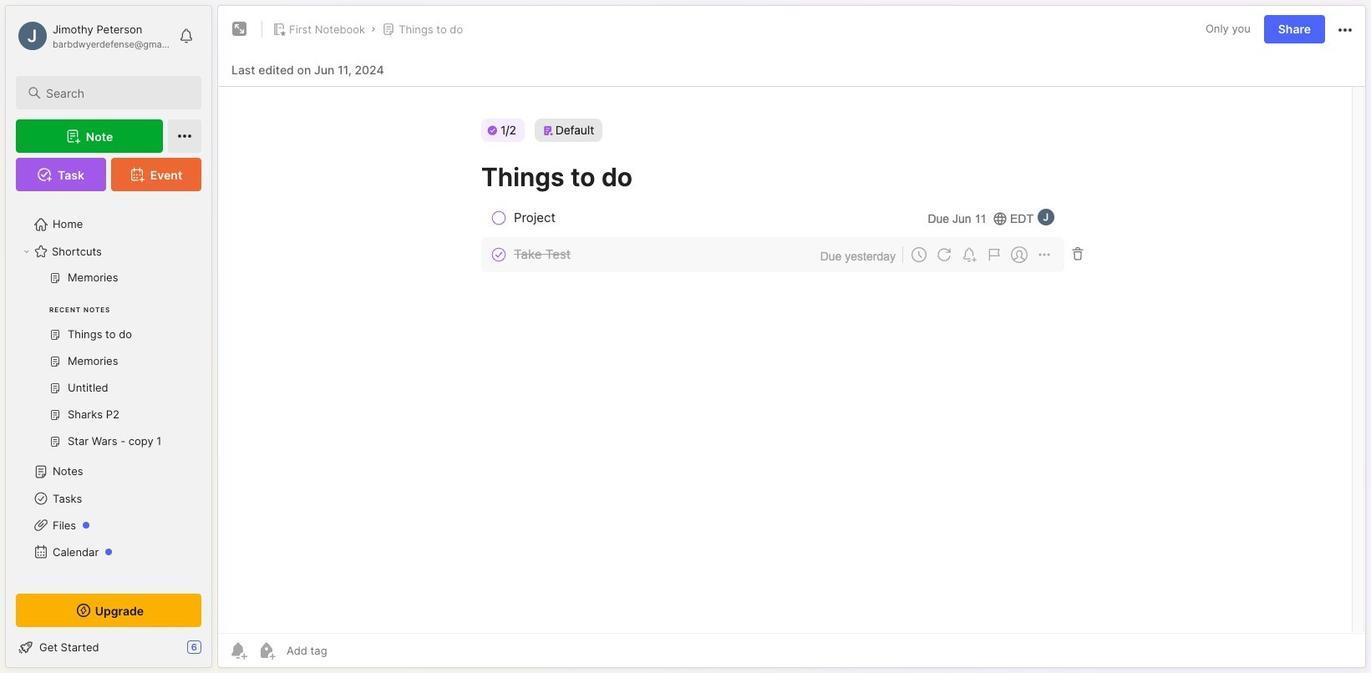 Task type: describe. For each thing, give the bounding box(es) containing it.
Note Editor text field
[[218, 86, 1365, 633]]

Search text field
[[46, 85, 186, 101]]

click to collapse image
[[211, 643, 224, 663]]

tree inside main element
[[6, 201, 211, 673]]

add tag image
[[257, 641, 277, 661]]

Add tag field
[[285, 643, 411, 658]]

Account field
[[16, 19, 170, 53]]



Task type: locate. For each thing, give the bounding box(es) containing it.
tree
[[6, 201, 211, 673]]

group
[[16, 265, 201, 465]]

group inside main element
[[16, 265, 201, 465]]

Help and Learning task checklist field
[[6, 634, 211, 661]]

main element
[[0, 0, 217, 673]]

none search field inside main element
[[46, 83, 186, 103]]

add a reminder image
[[228, 641, 248, 661]]

More actions field
[[1335, 19, 1355, 40]]

note window element
[[217, 5, 1366, 673]]

None search field
[[46, 83, 186, 103]]

more actions image
[[1335, 20, 1355, 40]]

expand note image
[[230, 19, 250, 39]]



Task type: vqa. For each thing, say whether or not it's contained in the screenshot.
'More actions' icon
yes



